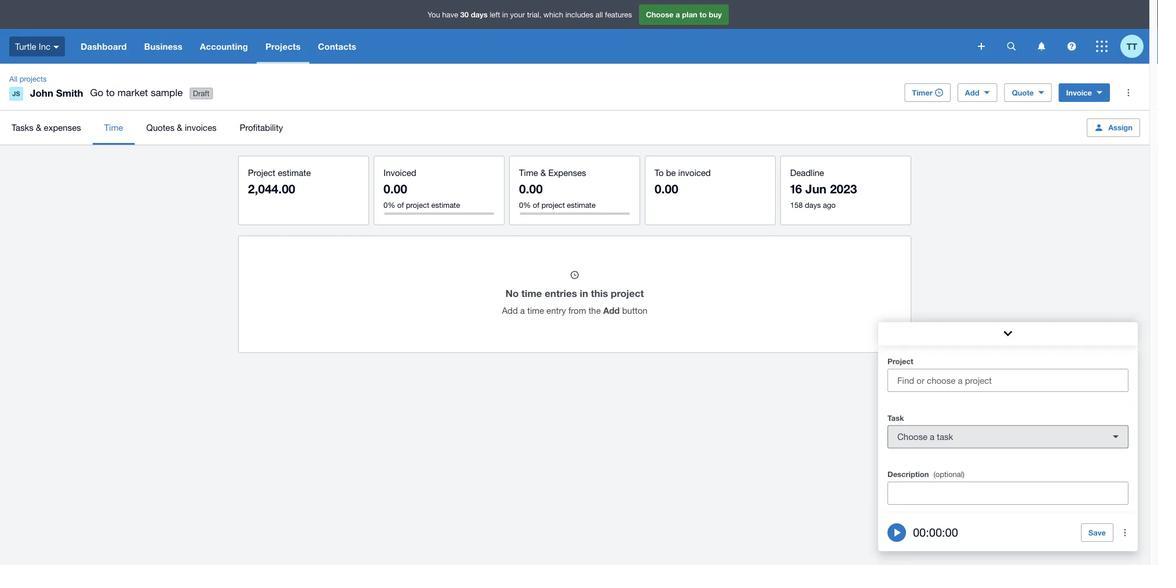 Task type: describe. For each thing, give the bounding box(es) containing it.
2,044.00
[[248, 182, 295, 196]]

button
[[622, 306, 647, 316]]

from
[[568, 306, 586, 316]]

invoiced
[[678, 167, 711, 178]]

a for choose a plan to buy
[[676, 10, 680, 19]]

0.00 inside invoiced 0.00 0% of project estimate
[[384, 182, 407, 196]]

project estimate 2,044.00
[[248, 167, 311, 196]]

svg image up add popup button
[[978, 43, 985, 50]]

accounting button
[[191, 29, 257, 64]]

invoice button
[[1059, 83, 1110, 102]]

sample
[[151, 87, 183, 98]]

business
[[144, 41, 183, 52]]

all
[[596, 10, 603, 19]]

save
[[1088, 528, 1106, 537]]

expenses
[[548, 167, 586, 178]]

dashboard
[[81, 41, 127, 52]]

project inside time & expenses 0.00 0% of project estimate
[[542, 200, 565, 209]]

profitability link
[[228, 111, 295, 145]]

all projects link
[[5, 73, 51, 85]]

no
[[505, 288, 519, 299]]

john smith
[[30, 87, 83, 98]]

add a time entry from the add button
[[502, 306, 647, 316]]

choose a plan to buy
[[646, 10, 722, 19]]

choose a task
[[897, 432, 953, 442]]

a for choose a task
[[930, 432, 935, 442]]

deadline
[[790, 167, 824, 178]]

estimate inside 'project estimate 2,044.00'
[[278, 167, 311, 178]]

1 vertical spatial in
[[580, 288, 588, 299]]

in inside banner
[[502, 10, 508, 19]]

0% inside invoiced 0.00 0% of project estimate
[[384, 200, 395, 209]]

turtle
[[15, 41, 36, 51]]

svg image up quote
[[1007, 42, 1016, 51]]

this
[[591, 288, 608, 299]]

quote button
[[1004, 83, 1052, 102]]

0 vertical spatial days
[[471, 10, 488, 19]]

& for tasks
[[36, 123, 41, 133]]

project for project
[[888, 357, 913, 366]]

0% inside time & expenses 0.00 0% of project estimate
[[519, 200, 531, 209]]

time & expenses 0.00 0% of project estimate
[[519, 167, 596, 209]]

contacts
[[318, 41, 356, 52]]

ago
[[823, 200, 836, 209]]

add for add a time entry from the add button
[[502, 306, 518, 316]]

trial,
[[527, 10, 541, 19]]

you have 30 days left in your trial, which includes all features
[[428, 10, 632, 19]]

time link
[[93, 111, 135, 145]]

& for quotes
[[177, 123, 182, 133]]

left
[[490, 10, 500, 19]]

projects
[[20, 74, 47, 83]]

tasks
[[12, 123, 33, 133]]

days inside deadline 16 jun 2023 158 days ago
[[805, 200, 821, 209]]

projects
[[265, 41, 301, 52]]

tt
[[1127, 41, 1137, 52]]

1 vertical spatial more options image
[[1113, 521, 1137, 545]]

save button
[[1081, 524, 1113, 542]]

choose for choose a task
[[897, 432, 927, 442]]

includes
[[565, 10, 593, 19]]

you
[[428, 10, 440, 19]]

inc
[[39, 41, 50, 51]]

estimate inside time & expenses 0.00 0% of project estimate
[[567, 200, 596, 209]]

add for add
[[965, 88, 979, 97]]

profitability
[[240, 123, 283, 133]]

16
[[790, 182, 802, 196]]

draft
[[193, 89, 209, 98]]

0.00 for time & expenses 0.00 0% of project estimate
[[519, 182, 543, 196]]

have
[[442, 10, 458, 19]]

the
[[589, 306, 601, 316]]

which
[[543, 10, 563, 19]]

go to market sample
[[90, 87, 183, 98]]

deadline 16 jun 2023 158 days ago
[[790, 167, 857, 209]]

business button
[[135, 29, 191, 64]]

start timer image
[[888, 524, 906, 542]]

158
[[790, 200, 803, 209]]

choose a task button
[[888, 426, 1129, 449]]

a for add a time entry from the add button
[[520, 306, 525, 316]]

to be invoiced 0.00
[[655, 167, 711, 196]]



Task type: vqa. For each thing, say whether or not it's contained in the screenshot.
Invoice
yes



Task type: locate. For each thing, give the bounding box(es) containing it.
accounting
[[200, 41, 248, 52]]

project up button on the right
[[611, 288, 644, 299]]

days
[[471, 10, 488, 19], [805, 200, 821, 209]]

timer button
[[905, 83, 951, 102]]

time inside the add a time entry from the add button
[[527, 306, 544, 316]]

a inside button
[[930, 432, 935, 442]]

0 horizontal spatial project
[[248, 167, 275, 178]]

days down jun
[[805, 200, 821, 209]]

invoices
[[185, 123, 216, 133]]

quotes & invoices
[[146, 123, 216, 133]]

1 horizontal spatial days
[[805, 200, 821, 209]]

buy
[[709, 10, 722, 19]]

choose left plan
[[646, 10, 674, 19]]

a
[[676, 10, 680, 19], [520, 306, 525, 316], [930, 432, 935, 442]]

to
[[700, 10, 707, 19], [106, 87, 115, 98]]

&
[[36, 123, 41, 133], [177, 123, 182, 133], [541, 167, 546, 178]]

1 horizontal spatial &
[[177, 123, 182, 133]]

svg image up 'invoice'
[[1067, 42, 1076, 51]]

in
[[502, 10, 508, 19], [580, 288, 588, 299]]

0 horizontal spatial 0%
[[384, 200, 395, 209]]

project down the expenses
[[542, 200, 565, 209]]

& for time
[[541, 167, 546, 178]]

project up task
[[888, 357, 913, 366]]

invoiced
[[384, 167, 416, 178]]

0 horizontal spatial project
[[406, 200, 429, 209]]

navigation
[[72, 29, 970, 64]]

1 vertical spatial to
[[106, 87, 115, 98]]

choose inside banner
[[646, 10, 674, 19]]

quotes & invoices link
[[135, 111, 228, 145]]

0 horizontal spatial add
[[502, 306, 518, 316]]

turtle inc button
[[0, 29, 72, 64]]

of inside time & expenses 0.00 0% of project estimate
[[533, 200, 539, 209]]

time inside time & expenses 0.00 0% of project estimate
[[519, 167, 538, 178]]

30
[[460, 10, 469, 19]]

2 0% from the left
[[519, 200, 531, 209]]

in right left
[[502, 10, 508, 19]]

in left this
[[580, 288, 588, 299]]

0 vertical spatial choose
[[646, 10, 674, 19]]

to right go
[[106, 87, 115, 98]]

svg image up "quote" popup button
[[1038, 42, 1045, 51]]

your
[[510, 10, 525, 19]]

& right tasks
[[36, 123, 41, 133]]

of inside invoiced 0.00 0% of project estimate
[[397, 200, 404, 209]]

market
[[118, 87, 148, 98]]

00:00:00
[[913, 526, 958, 540]]

time for time & expenses 0.00 0% of project estimate
[[519, 167, 538, 178]]

a inside banner
[[676, 10, 680, 19]]

entry
[[547, 306, 566, 316]]

0 vertical spatial more options image
[[1117, 81, 1140, 104]]

0 horizontal spatial in
[[502, 10, 508, 19]]

description (optional)
[[888, 470, 965, 479]]

1 vertical spatial choose
[[897, 432, 927, 442]]

None text field
[[888, 483, 1128, 505]]

1 horizontal spatial add
[[603, 306, 620, 316]]

add inside the add a time entry from the add button
[[502, 306, 518, 316]]

description
[[888, 470, 929, 479]]

tasks & expenses
[[12, 123, 81, 133]]

2 vertical spatial a
[[930, 432, 935, 442]]

all
[[9, 74, 17, 83]]

0 vertical spatial project
[[248, 167, 275, 178]]

dashboard link
[[72, 29, 135, 64]]

0 horizontal spatial a
[[520, 306, 525, 316]]

1 vertical spatial time
[[527, 306, 544, 316]]

estimate inside invoiced 0.00 0% of project estimate
[[431, 200, 460, 209]]

choose for choose a plan to buy
[[646, 10, 674, 19]]

0 horizontal spatial choose
[[646, 10, 674, 19]]

1 horizontal spatial project
[[888, 357, 913, 366]]

assign
[[1108, 123, 1133, 132]]

contacts button
[[309, 29, 365, 64]]

banner
[[0, 0, 1149, 64]]

1 horizontal spatial time
[[519, 167, 538, 178]]

time
[[521, 288, 542, 299], [527, 306, 544, 316]]

0%
[[384, 200, 395, 209], [519, 200, 531, 209]]

2023
[[830, 182, 857, 196]]

svg image
[[1007, 42, 1016, 51], [1038, 42, 1045, 51], [978, 43, 985, 50], [53, 46, 59, 49]]

a left plan
[[676, 10, 680, 19]]

project
[[248, 167, 275, 178], [888, 357, 913, 366]]

of
[[397, 200, 404, 209], [533, 200, 539, 209]]

a left task
[[930, 432, 935, 442]]

be
[[666, 167, 676, 178]]

all projects
[[9, 74, 47, 83]]

svg image inside the turtle inc popup button
[[53, 46, 59, 49]]

tasks & expenses link
[[0, 111, 93, 145]]

project inside invoiced 0.00 0% of project estimate
[[406, 200, 429, 209]]

no time entries in this project
[[505, 288, 644, 299]]

add inside popup button
[[965, 88, 979, 97]]

1 0% from the left
[[384, 200, 395, 209]]

more options image up assign
[[1117, 81, 1140, 104]]

1 horizontal spatial to
[[700, 10, 707, 19]]

add right the
[[603, 306, 620, 316]]

1 vertical spatial days
[[805, 200, 821, 209]]

1 of from the left
[[397, 200, 404, 209]]

projects button
[[257, 29, 309, 64]]

navigation inside banner
[[72, 29, 970, 64]]

project up 2,044.00
[[248, 167, 275, 178]]

a left entry in the bottom of the page
[[520, 306, 525, 316]]

1 0.00 from the left
[[384, 182, 407, 196]]

more options image
[[1117, 81, 1140, 104], [1113, 521, 1137, 545]]

1 horizontal spatial 0.00
[[519, 182, 543, 196]]

0 horizontal spatial svg image
[[1067, 42, 1076, 51]]

0.00 inside to be invoiced 0.00
[[655, 182, 678, 196]]

2 horizontal spatial project
[[611, 288, 644, 299]]

more options image right the save
[[1113, 521, 1137, 545]]

0.00 inside time & expenses 0.00 0% of project estimate
[[519, 182, 543, 196]]

banner containing dashboard
[[0, 0, 1149, 64]]

js
[[12, 90, 20, 98]]

2 horizontal spatial a
[[930, 432, 935, 442]]

project down invoiced
[[406, 200, 429, 209]]

time left entry in the bottom of the page
[[527, 306, 544, 316]]

1 horizontal spatial estimate
[[431, 200, 460, 209]]

0 horizontal spatial of
[[397, 200, 404, 209]]

1 horizontal spatial 0%
[[519, 200, 531, 209]]

1 horizontal spatial svg image
[[1096, 41, 1108, 52]]

estimate
[[278, 167, 311, 178], [431, 200, 460, 209], [567, 200, 596, 209]]

choose
[[646, 10, 674, 19], [897, 432, 927, 442]]

add button
[[958, 83, 997, 102]]

0 vertical spatial a
[[676, 10, 680, 19]]

go
[[90, 87, 103, 98]]

2 horizontal spatial &
[[541, 167, 546, 178]]

assign button
[[1087, 118, 1140, 137]]

2 horizontal spatial add
[[965, 88, 979, 97]]

Find or choose a project field
[[888, 370, 1128, 392]]

2 of from the left
[[533, 200, 539, 209]]

features
[[605, 10, 632, 19]]

1 horizontal spatial a
[[676, 10, 680, 19]]

0 horizontal spatial 0.00
[[384, 182, 407, 196]]

(optional)
[[934, 470, 965, 479]]

0 vertical spatial in
[[502, 10, 508, 19]]

project
[[406, 200, 429, 209], [542, 200, 565, 209], [611, 288, 644, 299]]

1 horizontal spatial project
[[542, 200, 565, 209]]

0 vertical spatial to
[[700, 10, 707, 19]]

1 vertical spatial project
[[888, 357, 913, 366]]

turtle inc
[[15, 41, 50, 51]]

jun
[[805, 182, 827, 196]]

time right no
[[521, 288, 542, 299]]

svg image right inc
[[53, 46, 59, 49]]

john
[[30, 87, 53, 98]]

0 horizontal spatial time
[[104, 123, 123, 133]]

a inside the add a time entry from the add button
[[520, 306, 525, 316]]

choose inside choose a task button
[[897, 432, 927, 442]]

invoice
[[1066, 88, 1092, 97]]

project for project estimate 2,044.00
[[248, 167, 275, 178]]

quotes
[[146, 123, 174, 133]]

2 horizontal spatial estimate
[[567, 200, 596, 209]]

3 0.00 from the left
[[655, 182, 678, 196]]

tt button
[[1120, 29, 1149, 64]]

1 horizontal spatial in
[[580, 288, 588, 299]]

task
[[888, 414, 904, 423]]

days right 30
[[471, 10, 488, 19]]

time for time
[[104, 123, 123, 133]]

navigation containing dashboard
[[72, 29, 970, 64]]

0 horizontal spatial days
[[471, 10, 488, 19]]

0.00 for to be invoiced 0.00
[[655, 182, 678, 196]]

0 vertical spatial time
[[521, 288, 542, 299]]

0 horizontal spatial estimate
[[278, 167, 311, 178]]

to
[[655, 167, 664, 178]]

entries
[[545, 288, 577, 299]]

& left the expenses
[[541, 167, 546, 178]]

choose down task
[[897, 432, 927, 442]]

2 horizontal spatial 0.00
[[655, 182, 678, 196]]

1 vertical spatial a
[[520, 306, 525, 316]]

0 vertical spatial time
[[104, 123, 123, 133]]

project inside 'project estimate 2,044.00'
[[248, 167, 275, 178]]

svg image left tt
[[1096, 41, 1108, 52]]

time
[[104, 123, 123, 133], [519, 167, 538, 178]]

smith
[[56, 87, 83, 98]]

2 0.00 from the left
[[519, 182, 543, 196]]

to left buy on the top of page
[[700, 10, 707, 19]]

svg image
[[1096, 41, 1108, 52], [1067, 42, 1076, 51]]

quote
[[1012, 88, 1034, 97]]

0.00
[[384, 182, 407, 196], [519, 182, 543, 196], [655, 182, 678, 196]]

0 horizontal spatial &
[[36, 123, 41, 133]]

1 horizontal spatial choose
[[897, 432, 927, 442]]

& inside time & expenses 0.00 0% of project estimate
[[541, 167, 546, 178]]

task
[[937, 432, 953, 442]]

0 horizontal spatial to
[[106, 87, 115, 98]]

add down no
[[502, 306, 518, 316]]

time down the market
[[104, 123, 123, 133]]

& right "quotes"
[[177, 123, 182, 133]]

add right timer 'button'
[[965, 88, 979, 97]]

expenses
[[44, 123, 81, 133]]

1 horizontal spatial of
[[533, 200, 539, 209]]

plan
[[682, 10, 697, 19]]

1 vertical spatial time
[[519, 167, 538, 178]]

time left the expenses
[[519, 167, 538, 178]]

timer
[[912, 88, 933, 97]]

invoiced 0.00 0% of project estimate
[[384, 167, 460, 209]]



